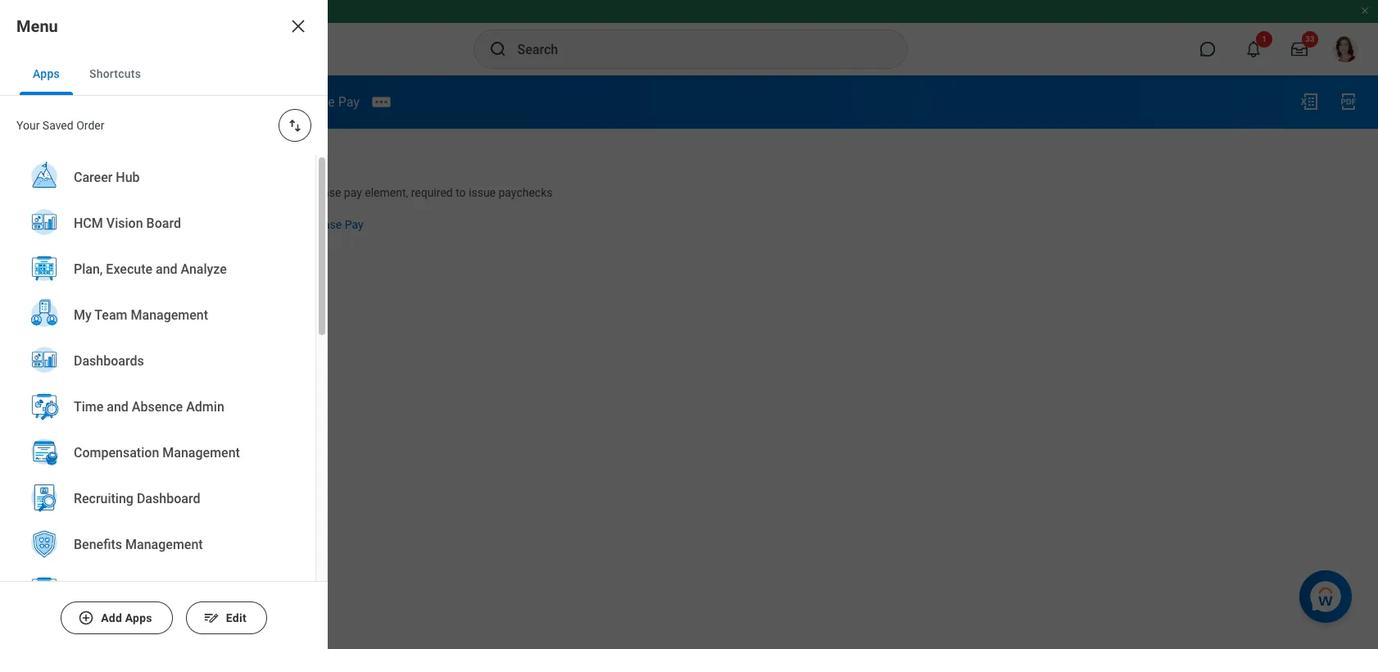 Task type: describe. For each thing, give the bounding box(es) containing it.
element name
[[33, 154, 108, 167]]

add
[[101, 611, 122, 625]]

add apps
[[101, 611, 152, 625]]

my team management link
[[20, 293, 296, 340]]

dashboard
[[137, 491, 200, 507]]

execute
[[106, 262, 153, 277]]

inbox large image
[[1292, 41, 1308, 57]]

profile logan mcneil element
[[1323, 31, 1369, 67]]

apps button
[[20, 52, 73, 95]]

0 vertical spatial base
[[306, 94, 335, 109]]

edit
[[226, 611, 247, 625]]

dashboards
[[74, 353, 144, 369]]

add apps button
[[61, 602, 173, 634]]

benefits management
[[74, 537, 203, 553]]

paychecks
[[499, 186, 553, 199]]

view compensation element main content
[[0, 75, 1379, 248]]

time and absence admin link
[[20, 384, 296, 432]]

benefits management link
[[20, 522, 296, 570]]

your
[[16, 119, 40, 132]]

hcm vision board
[[74, 216, 181, 231]]

in
[[80, 218, 89, 231]]

vision
[[106, 216, 143, 231]]

tab list containing apps
[[0, 52, 328, 96]]

shortcuts button
[[76, 52, 154, 95]]

plan, execute and analyze link
[[20, 247, 296, 294]]

absence
[[132, 399, 183, 415]]

plus circle image
[[78, 610, 94, 626]]

view
[[33, 90, 76, 113]]

standard base pay link
[[268, 214, 364, 231]]

0 vertical spatial management
[[131, 308, 208, 323]]

element description
[[33, 186, 136, 199]]

to
[[456, 186, 466, 199]]

standard base pay
[[268, 218, 364, 231]]

apps inside add apps button
[[125, 611, 152, 625]]

my team management
[[74, 308, 208, 323]]

career hub
[[74, 170, 140, 185]]

edit button
[[186, 602, 267, 634]]

sort image
[[287, 117, 303, 134]]

issue
[[469, 186, 496, 199]]

0 vertical spatial compensation
[[81, 90, 209, 113]]

plan,
[[74, 262, 103, 277]]

recruiting dashboard link
[[20, 476, 296, 524]]

pay
[[344, 186, 362, 199]]

element,
[[365, 186, 408, 199]]

included in compensation element groups
[[33, 218, 251, 231]]

plan, execute and analyze
[[74, 262, 227, 277]]



Task type: vqa. For each thing, say whether or not it's contained in the screenshot.
Human
no



Task type: locate. For each thing, give the bounding box(es) containing it.
your saved order
[[16, 119, 104, 132]]

export to excel image
[[1300, 92, 1320, 111]]

order
[[76, 119, 104, 132]]

menu
[[16, 16, 58, 36]]

2 vertical spatial compensation
[[74, 445, 159, 461]]

text edit image
[[203, 610, 220, 626]]

time and absence admin
[[74, 399, 224, 415]]

standard left base
[[268, 186, 314, 199]]

hub
[[116, 170, 140, 185]]

1 standard from the top
[[268, 186, 314, 199]]

description
[[78, 186, 136, 199]]

base down x image
[[306, 94, 335, 109]]

list containing career hub
[[0, 155, 316, 649]]

close environment banner image
[[1361, 6, 1370, 16]]

hcm
[[74, 216, 103, 231]]

admin
[[186, 399, 224, 415]]

standard
[[268, 186, 314, 199], [268, 218, 314, 231]]

base down base
[[317, 218, 342, 231]]

benefits
[[74, 537, 122, 553]]

base pay link
[[306, 94, 360, 109]]

and right time
[[107, 399, 129, 415]]

career hub link
[[20, 155, 296, 202]]

team
[[95, 308, 127, 323]]

management for benefits management
[[125, 537, 203, 553]]

base
[[306, 94, 335, 109], [317, 218, 342, 231]]

1 vertical spatial apps
[[125, 611, 152, 625]]

standard base pay element, required to issue paychecks
[[268, 186, 553, 199]]

board
[[146, 216, 181, 231]]

notifications large image
[[1246, 41, 1262, 57]]

1 horizontal spatial apps
[[125, 611, 152, 625]]

0 vertical spatial pay
[[338, 94, 360, 109]]

standard right the groups in the left top of the page
[[268, 218, 314, 231]]

shortcuts
[[89, 67, 141, 80]]

name
[[78, 154, 108, 167]]

0 vertical spatial standard
[[268, 186, 314, 199]]

1 horizontal spatial and
[[156, 262, 178, 277]]

pay
[[338, 94, 360, 109], [345, 218, 364, 231]]

banner
[[0, 0, 1379, 75]]

base
[[317, 186, 341, 199]]

and
[[156, 262, 178, 277], [107, 399, 129, 415]]

apps
[[33, 67, 60, 80], [125, 611, 152, 625]]

base pay
[[306, 94, 360, 109]]

analyze
[[181, 262, 227, 277]]

apps up view
[[33, 67, 60, 80]]

and left analyze
[[156, 262, 178, 277]]

management down the recruiting dashboard link
[[125, 537, 203, 553]]

compensation inside list
[[74, 445, 159, 461]]

0 vertical spatial and
[[156, 262, 178, 277]]

dashboards link
[[20, 339, 296, 386]]

management for compensation management
[[163, 445, 240, 461]]

view printable version (pdf) image
[[1339, 92, 1359, 111]]

management
[[131, 308, 208, 323], [163, 445, 240, 461], [125, 537, 203, 553]]

time
[[74, 399, 104, 415]]

career
[[74, 170, 113, 185]]

0 horizontal spatial apps
[[33, 67, 60, 80]]

1 vertical spatial management
[[163, 445, 240, 461]]

saved
[[43, 119, 74, 132]]

my
[[74, 308, 92, 323]]

list
[[0, 155, 316, 649]]

1 vertical spatial compensation
[[92, 218, 167, 231]]

search image
[[488, 39, 508, 59]]

x image
[[289, 16, 308, 36]]

view compensation element
[[33, 90, 286, 113]]

list inside the 'global navigation' dialog
[[0, 155, 316, 649]]

recruiting dashboard
[[74, 491, 200, 507]]

included
[[33, 218, 77, 231]]

compensation management link
[[20, 430, 296, 478]]

global navigation dialog
[[0, 0, 328, 649]]

1 vertical spatial and
[[107, 399, 129, 415]]

standard for standard base pay element, required to issue paychecks
[[268, 186, 314, 199]]

compensation management
[[74, 445, 240, 461]]

recruiting
[[74, 491, 134, 507]]

management down admin
[[163, 445, 240, 461]]

1 vertical spatial standard
[[268, 218, 314, 231]]

apps inside apps button
[[33, 67, 60, 80]]

required
[[411, 186, 453, 199]]

standard for standard base pay
[[268, 218, 314, 231]]

0 vertical spatial apps
[[33, 67, 60, 80]]

hcm vision board link
[[20, 201, 296, 248]]

groups
[[214, 218, 251, 231]]

2 vertical spatial management
[[125, 537, 203, 553]]

tab list
[[0, 52, 328, 96]]

1 vertical spatial base
[[317, 218, 342, 231]]

0 horizontal spatial and
[[107, 399, 129, 415]]

2 standard from the top
[[268, 218, 314, 231]]

element
[[214, 90, 286, 113], [33, 154, 75, 167], [33, 186, 75, 199], [170, 218, 211, 231]]

management down plan, execute and analyze link
[[131, 308, 208, 323]]

compensation
[[81, 90, 209, 113], [92, 218, 167, 231], [74, 445, 159, 461]]

1 vertical spatial pay
[[345, 218, 364, 231]]

apps right add
[[125, 611, 152, 625]]



